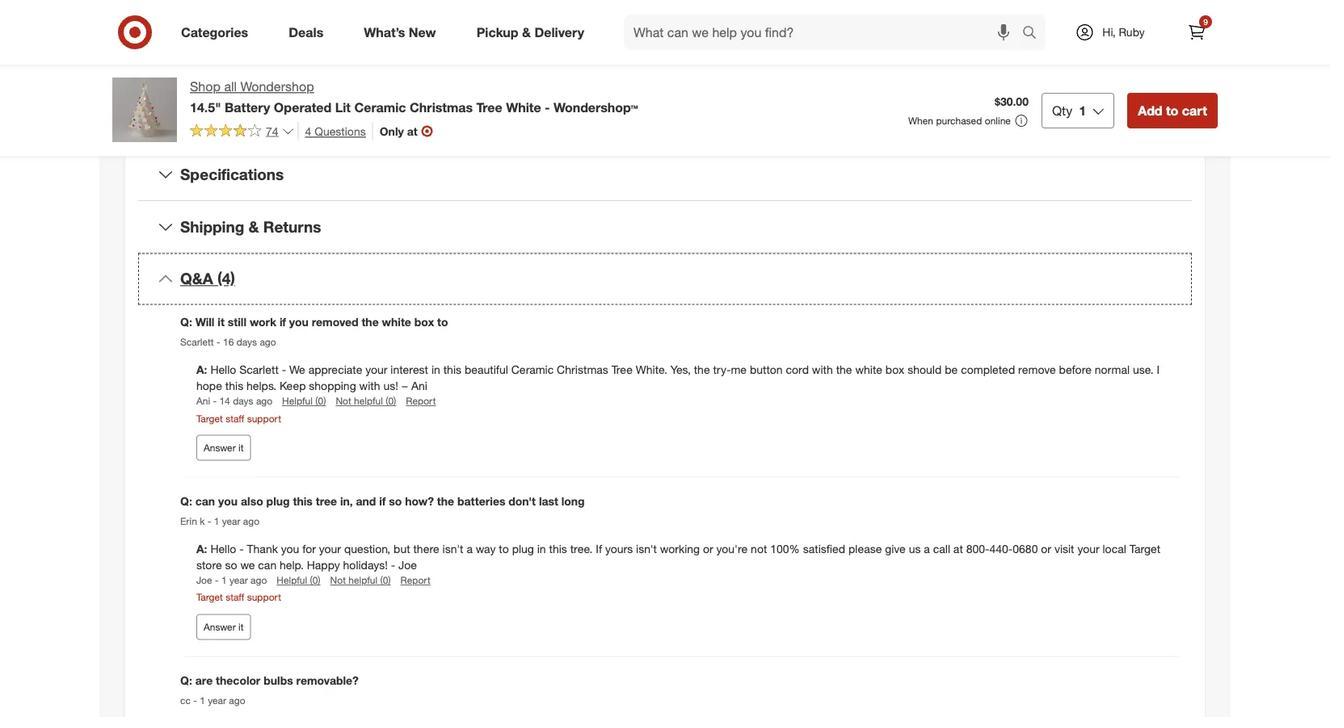 Task type: describe. For each thing, give the bounding box(es) containing it.
a left way
[[467, 542, 473, 556]]

target inside hello - thank you for your question, but there isn't a way to plug in this tree. if yours isn't working or you're not 100% satisfied please give us a call at 800-440-0680 or visit your local target store so we can help. happy holidays! - joe
[[1129, 542, 1160, 556]]

- left the 14
[[213, 395, 217, 407]]

with right pre- on the top
[[229, 26, 250, 40]]

you
[[1054, 62, 1073, 76]]

if inside q: can you also plug this tree in, and if so how? the batteries don't last long erin k - 1 year ago
[[379, 494, 386, 508]]

wondershop™.
[[692, 13, 766, 27]]

4
[[305, 124, 311, 138]]

satisfied
[[803, 542, 845, 556]]

cord
[[786, 363, 809, 377]]

answer it button for hello - thank you for your question, but there isn't a way to plug in this tree. if yours isn't working or you're not 100% satisfied please give us a call at 800-440-0680 or visit your local target store so we can help. happy holidays! - joe
[[196, 614, 251, 640]]

it inside q: will it still work if you removed the white box to scarlett - 16 days ago
[[218, 315, 225, 329]]

you're
[[716, 542, 748, 556]]

report button for in
[[406, 394, 436, 408]]

cheer
[[762, 0, 791, 11]]

7-
[[821, 45, 832, 60]]

delivery
[[534, 24, 584, 40]]

answer it for hello scarlett - we appreciate your interest in this beautiful ceramic christmas tree white. yes, the try-me button cord with the white box should be completed remove before normal use. i hope this helps. keep shopping with us! – ani
[[204, 442, 244, 454]]

not for appreciate
[[336, 395, 351, 407]]

you inside hello - thank you for your question, but there isn't a way to plug in this tree. if yours isn't working or you're not 100% satisfied please give us a call at 800-440-0680 or visit your local target store so we can help. happy holidays! - joe
[[281, 542, 299, 556]]

- down store
[[215, 575, 219, 587]]

round
[[838, 62, 868, 76]]

when purchased online
[[908, 115, 1011, 127]]

- inside q: can you also plug this tree in, and if so how? the batteries don't last long erin k - 1 year ago
[[207, 516, 211, 528]]

bring
[[900, 78, 926, 92]]

it left 'on'
[[1128, 62, 1134, 76]]

store
[[196, 558, 222, 573]]

this up ani - 14 days ago
[[225, 379, 243, 393]]

answer for hello scarlett - we appreciate your interest in this beautiful ceramic christmas tree white. yes, the try-me button cord with the white box should be completed remove before normal use. i hope this helps. keep shopping with us! – ani
[[204, 442, 236, 454]]

ruby
[[1119, 25, 1145, 39]]

the left try-
[[694, 363, 710, 377]]

with up the
[[1087, 29, 1108, 43]]

scarlett inside q: will it still work if you removed the white box to scarlett - 16 days ago
[[180, 336, 214, 348]]

440-
[[989, 542, 1013, 556]]

lit inside lend colorful cheer to your holiday theme with this white lit ceramic christmas tree from wondershop™. this ceramic christmas tree makes a wonderful addition to your seasonal decorations. featuring a beautiful glossy white textured finish, it comes pre-lit with numerous multicolored bulbs and a 7-pointed star topper to light up your festive space. the 14.5-inch battery-operated tree with a round base is suitable for tabletop display. you can place it on a mantel, side table, shelf or countertop to bring joy this holiday season.
[[984, 0, 996, 11]]

only at
[[380, 124, 417, 138]]

0 horizontal spatial star
[[382, 26, 401, 40]]

a left 7-
[[812, 45, 818, 60]]

thecolor
[[216, 673, 260, 688]]

suitable
[[196, 71, 238, 85]]

the inside q: will it still work if you removed the white box to scarlett - 16 days ago
[[362, 315, 379, 329]]

display
[[302, 71, 338, 85]]

addition
[[1013, 13, 1054, 27]]

joy
[[929, 78, 944, 92]]

a right us
[[924, 542, 930, 556]]

erin
[[180, 516, 197, 528]]

numerous
[[1111, 29, 1161, 43]]

if inside q: will it still work if you removed the white box to scarlett - 16 days ago
[[280, 315, 286, 329]]

1 vertical spatial days
[[233, 395, 253, 407]]

pickup & delivery link
[[463, 15, 604, 50]]

report for in
[[406, 395, 436, 407]]

should
[[908, 363, 942, 377]]

0 horizontal spatial multicolored
[[253, 26, 316, 40]]

operated
[[274, 99, 332, 115]]

0 vertical spatial tree
[[891, 13, 911, 27]]

joe - 1 year ago
[[196, 575, 267, 587]]

0 vertical spatial topper
[[404, 26, 438, 40]]

space.
[[1047, 45, 1081, 60]]

answer it button for hello scarlett - we appreciate your interest in this beautiful ceramic christmas tree white. yes, the try-me button cord with the white box should be completed remove before normal use. i hope this helps. keep shopping with us! – ani
[[196, 435, 251, 461]]

hello for -
[[210, 542, 236, 556]]

but
[[394, 542, 410, 556]]

ceramic inside lend colorful cheer to your holiday theme with this white lit ceramic christmas tree from wondershop™. this ceramic christmas tree makes a wonderful addition to your seasonal decorations. featuring a beautiful glossy white textured finish, it comes pre-lit with numerous multicolored bulbs and a 7-pointed star topper to light up your festive space. the 14.5-inch battery-operated tree with a round base is suitable for tabletop display. you can place it on a mantel, side table, shelf or countertop to bring joy this holiday season.
[[1000, 0, 1042, 11]]

christmas up glossy
[[837, 13, 888, 27]]

christmas up pre-
[[1045, 0, 1097, 11]]

q&a
[[180, 270, 213, 288]]

helpful for question,
[[348, 575, 377, 587]]

lit inside lend colorful cheer to your holiday theme with this white lit ceramic christmas tree from wondershop™. this ceramic christmas tree makes a wonderful addition to your seasonal decorations. featuring a beautiful glossy white textured finish, it comes pre-lit with numerous multicolored bulbs and a 7-pointed star topper to light up your festive space. the 14.5-inch battery-operated tree with a round base is suitable for tabletop display. you can place it on a mantel, side table, shelf or countertop to bring joy this holiday season.
[[1075, 29, 1083, 43]]

theme
[[872, 0, 904, 11]]

0 vertical spatial bulbs
[[319, 26, 347, 40]]

white inside lend colorful cheer to your holiday theme with this white lit ceramic christmas tree from wondershop™. this ceramic christmas tree makes a wonderful addition to your seasonal decorations. featuring a beautiful glossy white textured finish, it comes pre-lit with numerous multicolored bulbs and a 7-pointed star topper to light up your festive space. the 14.5-inch battery-operated tree with a round base is suitable for tabletop display. you can place it on a mantel, side table, shelf or countertop to bring joy this holiday season.
[[952, 0, 981, 11]]

helpful  (0) button for you
[[277, 574, 320, 588]]

a down the ceramic
[[808, 29, 815, 43]]

removable?
[[296, 673, 359, 688]]

joe inside hello - thank you for your question, but there isn't a way to plug in this tree. if yours isn't working or you're not 100% satisfied please give us a call at 800-440-0680 or visit your local target store so we can help. happy holidays! - joe
[[398, 558, 417, 573]]

appreciate
[[308, 363, 362, 377]]

yes,
[[670, 363, 691, 377]]

in inside the hello scarlett - we appreciate your interest in this beautiful ceramic christmas tree white. yes, the try-me button cord with the white box should be completed remove before normal use. i hope this helps. keep shopping with us! – ani
[[431, 363, 440, 377]]

your up happy
[[319, 542, 341, 556]]

- inside q: will it still work if you removed the white box to scarlett - 16 days ago
[[217, 336, 220, 348]]

white inside q: will it still work if you removed the white box to scarlett - 16 days ago
[[382, 315, 411, 329]]

helpful for interest
[[354, 395, 383, 407]]

this inside q: can you also plug this tree in, and if so how? the batteries don't last long erin k - 1 year ago
[[293, 494, 313, 508]]

beautiful inside the hello scarlett - we appreciate your interest in this beautiful ceramic christmas tree white. yes, the try-me button cord with the white box should be completed remove before normal use. i hope this helps. keep shopping with us! – ani
[[465, 363, 508, 377]]

seasonal
[[1096, 13, 1141, 27]]

side
[[732, 78, 753, 92]]

you inside q: will it still work if you removed the white box to scarlett - 16 days ago
[[289, 315, 309, 329]]

pointed
[[832, 45, 870, 60]]

shopping
[[309, 379, 356, 393]]

pre-lit with multicolored bulbs and a star topper
[[196, 26, 438, 40]]

visit
[[1054, 542, 1074, 556]]

to inside add to cart button
[[1166, 103, 1178, 118]]

1 horizontal spatial tree
[[782, 62, 802, 76]]

answer it for hello - thank you for your question, but there isn't a way to plug in this tree. if yours isn't working or you're not 100% satisfied please give us a call at 800-440-0680 or visit your local target store so we can help. happy holidays! - joe
[[204, 621, 244, 633]]

in inside hello - thank you for your question, but there isn't a way to plug in this tree. if yours isn't working or you're not 100% satisfied please give us a call at 800-440-0680 or visit your local target store so we can help. happy holidays! - joe
[[537, 542, 546, 556]]

specifications button
[[138, 149, 1192, 200]]

white inside shop all wondershop 14.5" battery operated lit ceramic christmas tree white - wondershop™
[[506, 99, 541, 115]]

1 right 'qty'
[[1079, 103, 1086, 118]]

a up the textured
[[951, 13, 957, 27]]

holidays!
[[343, 558, 388, 573]]

suitable for tabletop display
[[196, 71, 338, 85]]

(0) down holidays!
[[380, 575, 391, 587]]

deals
[[289, 24, 323, 40]]

4 questions
[[305, 124, 366, 138]]

white inside the hello scarlett - we appreciate your interest in this beautiful ceramic christmas tree white. yes, the try-me button cord with the white box should be completed remove before normal use. i hope this helps. keep shopping with us! – ani
[[855, 363, 882, 377]]

2 horizontal spatial or
[[1041, 542, 1051, 556]]

1 vertical spatial holiday
[[968, 78, 1004, 92]]

74 link
[[190, 122, 295, 142]]

800-
[[966, 542, 989, 556]]

2 isn't from the left
[[636, 542, 657, 556]]

support for -
[[247, 412, 281, 424]]

categories
[[181, 24, 248, 40]]

staff for -
[[226, 592, 244, 604]]

0 horizontal spatial lit
[[218, 26, 226, 40]]

countertop
[[828, 78, 884, 92]]

before
[[1059, 363, 1092, 377]]

4 questions link
[[298, 122, 366, 140]]

batteries
[[457, 494, 505, 508]]

with left us!
[[359, 379, 380, 393]]

0 horizontal spatial for
[[241, 71, 254, 85]]

helpful for you
[[277, 575, 307, 587]]

shipping
[[180, 217, 244, 236]]

0 horizontal spatial ani
[[196, 395, 210, 407]]

ago down we at left
[[251, 575, 267, 587]]

can inside q: can you also plug this tree in, and if so how? the batteries don't last long erin k - 1 year ago
[[195, 494, 215, 508]]

this
[[769, 13, 790, 27]]

shop
[[190, 79, 221, 95]]

& for pickup
[[522, 24, 531, 40]]

comes
[[1017, 29, 1051, 43]]

don't
[[509, 494, 536, 508]]

topper inside lend colorful cheer to your holiday theme with this white lit ceramic christmas tree from wondershop™. this ceramic christmas tree makes a wonderful addition to your seasonal decorations. featuring a beautiful glossy white textured finish, it comes pre-lit with numerous multicolored bulbs and a 7-pointed star topper to light up your festive space. the 14.5-inch battery-operated tree with a round base is suitable for tabletop display. you can place it on a mantel, side table, shelf or countertop to bring joy this holiday season.
[[896, 45, 929, 60]]

new
[[409, 24, 436, 40]]

categories link
[[167, 15, 268, 50]]

season.
[[1007, 78, 1046, 92]]

help.
[[280, 558, 304, 573]]

what's
[[364, 24, 405, 40]]

be
[[945, 363, 958, 377]]

(0) down shopping
[[315, 395, 326, 407]]

working
[[660, 542, 700, 556]]

with up makes
[[907, 0, 928, 11]]

k
[[200, 516, 205, 528]]

- up we at left
[[239, 542, 244, 556]]

14
[[219, 395, 230, 407]]

helpful  (0) for you
[[277, 575, 320, 587]]

a down 7-
[[829, 62, 835, 76]]

it down ani - 14 days ago
[[238, 442, 244, 454]]

0 horizontal spatial or
[[703, 542, 713, 556]]

helpful  (0) button for we
[[282, 394, 326, 408]]

your up the ceramic
[[807, 0, 829, 11]]

target for hello - thank you for your question, but there isn't a way to plug in this tree. if yours isn't working or you're not 100% satisfied please give us a call at 800-440-0680 or visit your local target store so we can help. happy holidays! - joe
[[196, 592, 223, 604]]

it down joe - 1 year ago
[[238, 621, 244, 633]]

your up pre-
[[1071, 13, 1093, 27]]

the right the cord
[[836, 363, 852, 377]]

q: for q: can you also plug this tree in, and if so how? the batteries don't last long
[[180, 494, 192, 508]]

$30.00
[[995, 95, 1029, 109]]

0 vertical spatial and
[[350, 26, 370, 40]]

yours
[[605, 542, 633, 556]]

a left 'new' on the top
[[373, 26, 379, 40]]

q: for q: will it still work if you removed the white box to
[[180, 315, 192, 329]]

ceramic
[[793, 13, 834, 27]]

hi,
[[1102, 25, 1116, 39]]

way
[[476, 542, 496, 556]]

returns
[[263, 217, 321, 236]]

finish,
[[975, 29, 1004, 43]]

helpful  (0) for we
[[282, 395, 326, 407]]

deals link
[[275, 15, 344, 50]]

display.
[[1014, 62, 1051, 76]]

& for shipping
[[249, 217, 259, 236]]

- inside the hello scarlett - we appreciate your interest in this beautiful ceramic christmas tree white. yes, the try-me button cord with the white box should be completed remove before normal use. i hope this helps. keep shopping with us! – ani
[[282, 363, 286, 377]]

can inside lend colorful cheer to your holiday theme with this white lit ceramic christmas tree from wondershop™. this ceramic christmas tree makes a wonderful addition to your seasonal decorations. featuring a beautiful glossy white textured finish, it comes pre-lit with numerous multicolored bulbs and a 7-pointed star topper to light up your festive space. the 14.5-inch battery-operated tree with a round base is suitable for tabletop display. you can place it on a mantel, side table, shelf or countertop to bring joy this holiday season.
[[1076, 62, 1095, 76]]

with right the cord
[[812, 363, 833, 377]]

completed
[[961, 363, 1015, 377]]

0 horizontal spatial joe
[[196, 575, 212, 587]]

1 inside q: are thecolor bulbs removable? cc - 1 year ago
[[200, 695, 205, 707]]

tree inside shop all wondershop 14.5" battery operated lit ceramic christmas tree white - wondershop™
[[476, 99, 502, 115]]

hi, ruby
[[1102, 25, 1145, 39]]

9 link
[[1179, 15, 1214, 50]]

operated
[[733, 62, 779, 76]]

removed
[[312, 315, 358, 329]]

specifications
[[180, 165, 284, 184]]

happy
[[307, 558, 340, 573]]

your down finish,
[[986, 45, 1008, 60]]

with down 7-
[[805, 62, 826, 76]]

pre-
[[1054, 29, 1075, 43]]

try-
[[713, 363, 731, 377]]

- inside q: are thecolor bulbs removable? cc - 1 year ago
[[193, 695, 197, 707]]

still
[[228, 315, 246, 329]]



Task type: locate. For each thing, give the bounding box(es) containing it.
1 vertical spatial answer it button
[[196, 614, 251, 640]]

bulbs inside lend colorful cheer to your holiday theme with this white lit ceramic christmas tree from wondershop™. this ceramic christmas tree makes a wonderful addition to your seasonal decorations. featuring a beautiful glossy white textured finish, it comes pre-lit with numerous multicolored bulbs and a 7-pointed star topper to light up your festive space. the 14.5-inch battery-operated tree with a round base is suitable for tabletop display. you can place it on a mantel, side table, shelf or countertop to bring joy this holiday season.
[[758, 45, 786, 60]]

scarlett inside the hello scarlett - we appreciate your interest in this beautiful ceramic christmas tree white. yes, the try-me button cord with the white box should be completed remove before normal use. i hope this helps. keep shopping with us! – ani
[[239, 363, 279, 377]]

report for but
[[400, 575, 430, 587]]

purchased
[[936, 115, 982, 127]]

support for thank
[[247, 592, 281, 604]]

74
[[266, 124, 278, 138]]

cart
[[1182, 103, 1207, 118]]

tree up seasonal
[[1100, 0, 1121, 11]]

1 horizontal spatial lit
[[984, 0, 996, 11]]

answer it down joe - 1 year ago
[[204, 621, 244, 633]]

answer
[[204, 442, 236, 454], [204, 621, 236, 633]]

0 vertical spatial year
[[222, 516, 240, 528]]

0 vertical spatial so
[[389, 494, 402, 508]]

ago
[[260, 336, 276, 348], [256, 395, 272, 407], [243, 516, 259, 528], [251, 575, 267, 587], [229, 695, 245, 707]]

a right 'on'
[[1154, 62, 1160, 76]]

2 vertical spatial target
[[196, 592, 223, 604]]

1 horizontal spatial so
[[389, 494, 402, 508]]

& right pickup
[[522, 24, 531, 40]]

ceramic
[[1000, 0, 1042, 11], [354, 99, 406, 115], [511, 363, 554, 377]]

long
[[561, 494, 585, 508]]

hello inside the hello scarlett - we appreciate your interest in this beautiful ceramic christmas tree white. yes, the try-me button cord with the white box should be completed remove before normal use. i hope this helps. keep shopping with us! – ani
[[210, 363, 236, 377]]

0 vertical spatial scarlett
[[180, 336, 214, 348]]

2 horizontal spatial tree
[[891, 13, 911, 27]]

not helpful  (0) for interest
[[336, 395, 396, 407]]

suitable
[[910, 62, 949, 76]]

answer it button down the 14
[[196, 435, 251, 461]]

christmas
[[1045, 0, 1097, 11], [837, 13, 888, 27], [410, 99, 473, 115], [557, 363, 608, 377]]

helpful  (0) down keep
[[282, 395, 326, 407]]

star left 'new' on the top
[[382, 26, 401, 40]]

not helpful  (0) down us!
[[336, 395, 396, 407]]

and right deals link
[[350, 26, 370, 40]]

not for for
[[330, 575, 346, 587]]

tree left white.
[[611, 363, 633, 377]]

tree
[[891, 13, 911, 27], [782, 62, 802, 76], [316, 494, 337, 508]]

we
[[289, 363, 305, 377]]

0 vertical spatial tree
[[1100, 0, 1121, 11]]

beautiful up pointed
[[818, 29, 861, 43]]

can inside hello - thank you for your question, but there isn't a way to plug in this tree. if yours isn't working or you're not 100% satisfied please give us a call at 800-440-0680 or visit your local target store so we can help. happy holidays! - joe
[[258, 558, 276, 573]]

1 vertical spatial so
[[225, 558, 237, 573]]

not down shopping
[[336, 395, 351, 407]]

1 support from the top
[[247, 412, 281, 424]]

2 horizontal spatial for
[[952, 62, 966, 76]]

ceramic inside the hello scarlett - we appreciate your interest in this beautiful ceramic christmas tree white. yes, the try-me button cord with the white box should be completed remove before normal use. i hope this helps. keep shopping with us! – ani
[[511, 363, 554, 377]]

0 vertical spatial support
[[247, 412, 281, 424]]

tabletop down up
[[969, 62, 1011, 76]]

for inside lend colorful cheer to your holiday theme with this white lit ceramic christmas tree from wondershop™. this ceramic christmas tree makes a wonderful addition to your seasonal decorations. featuring a beautiful glossy white textured finish, it comes pre-lit with numerous multicolored bulbs and a 7-pointed star topper to light up your festive space. the 14.5-inch battery-operated tree with a round base is suitable for tabletop display. you can place it on a mantel, side table, shelf or countertop to bring joy this holiday season.
[[952, 62, 966, 76]]

1 horizontal spatial white
[[855, 363, 882, 377]]

tree left the in,
[[316, 494, 337, 508]]

holiday up what can we help you find? suggestions appear below search box
[[832, 0, 868, 11]]

image of 14.5" battery operated lit ceramic christmas tree white - wondershop™ image
[[112, 78, 177, 142]]

tree inside lend colorful cheer to your holiday theme with this white lit ceramic christmas tree from wondershop™. this ceramic christmas tree makes a wonderful addition to your seasonal decorations. featuring a beautiful glossy white textured finish, it comes pre-lit with numerous multicolored bulbs and a 7-pointed star topper to light up your festive space. the 14.5-inch battery-operated tree with a round base is suitable for tabletop display. you can place it on a mantel, side table, shelf or countertop to bring joy this holiday season.
[[1100, 0, 1121, 11]]

search
[[1015, 26, 1054, 42]]

it left still at the top of page
[[218, 315, 225, 329]]

answer down joe - 1 year ago
[[204, 621, 236, 633]]

1 vertical spatial box
[[885, 363, 905, 377]]

not helpful  (0) down holidays!
[[330, 575, 391, 587]]

2 a: from the top
[[196, 542, 210, 556]]

and inside lend colorful cheer to your holiday theme with this white lit ceramic christmas tree from wondershop™. this ceramic christmas tree makes a wonderful addition to your seasonal decorations. featuring a beautiful glossy white textured finish, it comes pre-lit with numerous multicolored bulbs and a 7-pointed star topper to light up your festive space. the 14.5-inch battery-operated tree with a round base is suitable for tabletop display. you can place it on a mantel, side table, shelf or countertop to bring joy this holiday season.
[[789, 45, 809, 60]]

- inside shop all wondershop 14.5" battery operated lit ceramic christmas tree white - wondershop™
[[545, 99, 550, 115]]

can down the
[[1076, 62, 1095, 76]]

1 answer from the top
[[204, 442, 236, 454]]

0 horizontal spatial box
[[414, 315, 434, 329]]

hello for scarlett
[[210, 363, 236, 377]]

hello inside hello - thank you for your question, but there isn't a way to plug in this tree. if yours isn't working or you're not 100% satisfied please give us a call at 800-440-0680 or visit your local target store so we can help. happy holidays! - joe
[[210, 542, 236, 556]]

not helpful  (0) button for interest
[[336, 394, 396, 408]]

0 horizontal spatial white
[[382, 315, 411, 329]]

q: inside q: can you also plug this tree in, and if so how? the batteries don't last long erin k - 1 year ago
[[180, 494, 192, 508]]

2 horizontal spatial can
[[1076, 62, 1095, 76]]

1 right cc
[[200, 695, 205, 707]]

local
[[1103, 542, 1126, 556]]

answer for hello - thank you for your question, but there isn't a way to plug in this tree. if yours isn't working or you're not 100% satisfied please give us a call at 800-440-0680 or visit your local target store so we can help. happy holidays! - joe
[[204, 621, 236, 633]]

and right the in,
[[356, 494, 376, 508]]

0 vertical spatial if
[[280, 315, 286, 329]]

thank
[[247, 542, 278, 556]]

0 vertical spatial target
[[196, 412, 223, 424]]

ani - 14 days ago
[[196, 395, 272, 407]]

0 horizontal spatial holiday
[[832, 0, 868, 11]]

can up k
[[195, 494, 215, 508]]

0 horizontal spatial bulbs
[[264, 673, 293, 688]]

so inside hello - thank you for your question, but there isn't a way to plug in this tree. if yours isn't working or you're not 100% satisfied please give us a call at 800-440-0680 or visit your local target store so we can help. happy holidays! - joe
[[225, 558, 237, 573]]

festive
[[1011, 45, 1044, 60]]

not helpful  (0) button for question,
[[330, 574, 391, 588]]

target for hello scarlett - we appreciate your interest in this beautiful ceramic christmas tree white. yes, the try-me button cord with the white box should be completed remove before normal use. i hope this helps. keep shopping with us! – ani
[[196, 412, 223, 424]]

2 vertical spatial you
[[281, 542, 299, 556]]

1 vertical spatial plug
[[512, 542, 534, 556]]

- left we
[[282, 363, 286, 377]]

0 horizontal spatial white
[[506, 99, 541, 115]]

table,
[[757, 78, 784, 92]]

if right work
[[280, 315, 286, 329]]

q: left will
[[180, 315, 192, 329]]

1
[[1079, 103, 1086, 118], [214, 516, 219, 528], [221, 575, 227, 587], [200, 695, 205, 707]]

in right interest
[[431, 363, 440, 377]]

up
[[970, 45, 983, 60]]

0 vertical spatial you
[[289, 315, 309, 329]]

1 vertical spatial in
[[537, 542, 546, 556]]

1 vertical spatial scarlett
[[239, 363, 279, 377]]

(0) down happy
[[310, 575, 320, 587]]

days
[[236, 336, 257, 348], [233, 395, 253, 407]]

this right interest
[[443, 363, 461, 377]]

2 target staff support from the top
[[196, 592, 281, 604]]

wonderful
[[960, 13, 1010, 27]]

and down featuring
[[789, 45, 809, 60]]

lit
[[984, 0, 996, 11], [335, 99, 351, 115]]

0 horizontal spatial in
[[431, 363, 440, 377]]

so inside q: can you also plug this tree in, and if so how? the batteries don't last long erin k - 1 year ago
[[389, 494, 402, 508]]

multicolored up suitable for tabletop display
[[253, 26, 316, 40]]

1 a: from the top
[[196, 363, 210, 377]]

a: for hello - thank you for your question, but there isn't a way to plug in this tree. if yours isn't working or you're not 100% satisfied please give us a call at 800-440-0680 or visit your local target store so we can help. happy holidays! - joe
[[196, 542, 210, 556]]

use.
[[1133, 363, 1154, 377]]

0 horizontal spatial &
[[249, 217, 259, 236]]

or left visit
[[1041, 542, 1051, 556]]

for inside hello - thank you for your question, but there isn't a way to plug in this tree. if yours isn't working or you're not 100% satisfied please give us a call at 800-440-0680 or visit your local target store so we can help. happy holidays! - joe
[[302, 542, 316, 556]]

with
[[907, 0, 928, 11], [229, 26, 250, 40], [1087, 29, 1108, 43], [805, 62, 826, 76], [812, 363, 833, 377], [359, 379, 380, 393]]

this right joy in the top of the page
[[947, 78, 965, 92]]

the inside q: can you also plug this tree in, and if so how? the batteries don't last long erin k - 1 year ago
[[437, 494, 454, 508]]

& inside dropdown button
[[249, 217, 259, 236]]

1 vertical spatial beautiful
[[465, 363, 508, 377]]

What can we help you find? suggestions appear below search field
[[624, 15, 1026, 50]]

answer it down the 14
[[204, 442, 244, 454]]

0 horizontal spatial if
[[280, 315, 286, 329]]

0 horizontal spatial plug
[[266, 494, 290, 508]]

& left the returns
[[249, 217, 259, 236]]

0 vertical spatial report
[[406, 395, 436, 407]]

2 answer it button from the top
[[196, 614, 251, 640]]

2 answer from the top
[[204, 621, 236, 633]]

base
[[871, 62, 895, 76]]

joe
[[398, 558, 417, 573], [196, 575, 212, 587]]

ago down helps. in the bottom of the page
[[256, 395, 272, 407]]

normal
[[1095, 363, 1130, 377]]

for right all
[[241, 71, 254, 85]]

year right k
[[222, 516, 240, 528]]

add
[[1138, 103, 1162, 118]]

0 vertical spatial box
[[414, 315, 434, 329]]

1 vertical spatial staff
[[226, 592, 244, 604]]

to inside q: will it still work if you removed the white box to scarlett - 16 days ago
[[437, 315, 448, 329]]

0 vertical spatial beautiful
[[818, 29, 861, 43]]

tree inside the hello scarlett - we appreciate your interest in this beautiful ceramic christmas tree white. yes, the try-me button cord with the white box should be completed remove before normal use. i hope this helps. keep shopping with us! – ani
[[611, 363, 633, 377]]

1 vertical spatial if
[[379, 494, 386, 508]]

0 vertical spatial plug
[[266, 494, 290, 508]]

target right local at the right of the page
[[1129, 542, 1160, 556]]

question,
[[344, 542, 390, 556]]

helpful
[[282, 395, 313, 407], [277, 575, 307, 587]]

1 horizontal spatial topper
[[896, 45, 929, 60]]

1 vertical spatial bulbs
[[758, 45, 786, 60]]

isn't right there
[[442, 542, 463, 556]]

0 vertical spatial helpful
[[354, 395, 383, 407]]

lend
[[692, 0, 718, 11]]

online
[[985, 115, 1011, 127]]

target staff support
[[196, 412, 281, 424], [196, 592, 281, 604]]

or right shelf
[[814, 78, 825, 92]]

bulbs up display
[[319, 26, 347, 40]]

0 vertical spatial staff
[[226, 412, 244, 424]]

1 vertical spatial not helpful  (0)
[[330, 575, 391, 587]]

1 inside q: can you also plug this tree in, and if so how? the batteries don't last long erin k - 1 year ago
[[214, 516, 219, 528]]

0 horizontal spatial can
[[195, 494, 215, 508]]

2 vertical spatial tree
[[611, 363, 633, 377]]

tree inside q: can you also plug this tree in, and if so how? the batteries don't last long erin k - 1 year ago
[[316, 494, 337, 508]]

cc
[[180, 695, 191, 707]]

2 hello from the top
[[210, 542, 236, 556]]

1 horizontal spatial if
[[379, 494, 386, 508]]

1 vertical spatial support
[[247, 592, 281, 604]]

helpful down holidays!
[[348, 575, 377, 587]]

place
[[1098, 62, 1125, 76]]

1 horizontal spatial in
[[537, 542, 546, 556]]

this left the in,
[[293, 494, 313, 508]]

bulbs down featuring
[[758, 45, 786, 60]]

0 horizontal spatial tree
[[316, 494, 337, 508]]

1 vertical spatial year
[[229, 575, 248, 587]]

for down light
[[952, 62, 966, 76]]

beautiful
[[818, 29, 861, 43], [465, 363, 508, 377]]

days inside q: will it still work if you removed the white box to scarlett - 16 days ago
[[236, 336, 257, 348]]

0 vertical spatial &
[[522, 24, 531, 40]]

plug right the also
[[266, 494, 290, 508]]

lit up 'wonderful'
[[984, 0, 996, 11]]

year inside q: can you also plug this tree in, and if so how? the batteries don't last long erin k - 1 year ago
[[222, 516, 240, 528]]

your inside the hello scarlett - we appreciate your interest in this beautiful ceramic christmas tree white. yes, the try-me button cord with the white box should be completed remove before normal use. i hope this helps. keep shopping with us! – ani
[[365, 363, 387, 377]]

- left '16'
[[217, 336, 220, 348]]

the right how?
[[437, 494, 454, 508]]

report
[[406, 395, 436, 407], [400, 575, 430, 587]]

ago inside q: are thecolor bulbs removable? cc - 1 year ago
[[229, 695, 245, 707]]

white up 'wonderful'
[[952, 0, 981, 11]]

ani inside the hello scarlett - we appreciate your interest in this beautiful ceramic christmas tree white. yes, the try-me button cord with the white box should be completed remove before normal use. i hope this helps. keep shopping with us! – ani
[[411, 379, 427, 393]]

1 vertical spatial white
[[506, 99, 541, 115]]

support
[[247, 412, 281, 424], [247, 592, 281, 604]]

2 staff from the top
[[226, 592, 244, 604]]

from
[[1124, 0, 1147, 11]]

0 vertical spatial report button
[[406, 394, 436, 408]]

inch
[[1132, 45, 1153, 60]]

to inside hello - thank you for your question, but there isn't a way to plug in this tree. if yours isn't working or you're not 100% satisfied please give us a call at 800-440-0680 or visit your local target store so we can help. happy holidays! - joe
[[499, 542, 509, 556]]

box inside the hello scarlett - we appreciate your interest in this beautiful ceramic christmas tree white. yes, the try-me button cord with the white box should be completed remove before normal use. i hope this helps. keep shopping with us! – ani
[[885, 363, 905, 377]]

2 vertical spatial q:
[[180, 673, 192, 688]]

shelf
[[787, 78, 811, 92]]

beautiful inside lend colorful cheer to your holiday theme with this white lit ceramic christmas tree from wondershop™. this ceramic christmas tree makes a wonderful addition to your seasonal decorations. featuring a beautiful glossy white textured finish, it comes pre-lit with numerous multicolored bulbs and a 7-pointed star topper to light up your festive space. the 14.5-inch battery-operated tree with a round base is suitable for tabletop display. you can place it on a mantel, side table, shelf or countertop to bring joy this holiday season.
[[818, 29, 861, 43]]

2 answer it from the top
[[204, 621, 244, 633]]

1 down store
[[221, 575, 227, 587]]

white left "should"
[[855, 363, 882, 377]]

1 vertical spatial topper
[[896, 45, 929, 60]]

not helpful  (0) for question,
[[330, 575, 391, 587]]

1 horizontal spatial lit
[[1075, 29, 1083, 43]]

2 q: from the top
[[180, 494, 192, 508]]

1 vertical spatial not helpful  (0) button
[[330, 574, 391, 588]]

2 vertical spatial ceramic
[[511, 363, 554, 377]]

hello - thank you for your question, but there isn't a way to plug in this tree. if yours isn't working or you're not 100% satisfied please give us a call at 800-440-0680 or visit your local target store so we can help. happy holidays! - joe
[[196, 542, 1160, 573]]

bulbs right thecolor
[[264, 673, 293, 688]]

questions
[[315, 124, 366, 138]]

2 vertical spatial white
[[855, 363, 882, 377]]

plug
[[266, 494, 290, 508], [512, 542, 534, 556]]

(0) down us!
[[386, 395, 396, 407]]

this inside hello - thank you for your question, but there isn't a way to plug in this tree. if yours isn't working or you're not 100% satisfied please give us a call at 800-440-0680 or visit your local target store so we can help. happy holidays! - joe
[[549, 542, 567, 556]]

us
[[909, 542, 921, 556]]

helpful down keep
[[282, 395, 313, 407]]

give
[[885, 542, 906, 556]]

also
[[241, 494, 263, 508]]

star up base
[[873, 45, 892, 60]]

hello scarlett - we appreciate your interest in this beautiful ceramic christmas tree white. yes, the try-me button cord with the white box should be completed remove before normal use. i hope this helps. keep shopping with us! – ani
[[196, 363, 1160, 393]]

what's new
[[364, 24, 436, 40]]

year inside q: are thecolor bulbs removable? cc - 1 year ago
[[208, 695, 226, 707]]

2 support from the top
[[247, 592, 281, 604]]

a: for hello scarlett - we appreciate your interest in this beautiful ceramic christmas tree white. yes, the try-me button cord with the white box should be completed remove before normal use. i hope this helps. keep shopping with us! – ani
[[196, 363, 210, 377]]

ago down thecolor
[[229, 695, 245, 707]]

staff down ani - 14 days ago
[[226, 412, 244, 424]]

glossy
[[864, 29, 897, 43]]

ago inside q: will it still work if you removed the white box to scarlett - 16 days ago
[[260, 336, 276, 348]]

1 vertical spatial can
[[195, 494, 215, 508]]

not
[[751, 542, 767, 556]]

target staff support for scarlett
[[196, 412, 281, 424]]

helpful  (0) button down keep
[[282, 394, 326, 408]]

call
[[933, 542, 950, 556]]

not helpful  (0) button down holidays!
[[330, 574, 391, 588]]

lend colorful cheer to your holiday theme with this white lit ceramic christmas tree from wondershop™. this ceramic christmas tree makes a wonderful addition to your seasonal decorations. featuring a beautiful glossy white textured finish, it comes pre-lit with numerous multicolored bulbs and a 7-pointed star topper to light up your festive space. the 14.5-inch battery-operated tree with a round base is suitable for tabletop display. you can place it on a mantel, side table, shelf or countertop to bring joy this holiday season.
[[692, 0, 1161, 92]]

at inside hello - thank you for your question, but there isn't a way to plug in this tree. if yours isn't working or you're not 100% satisfied please give us a call at 800-440-0680 or visit your local target store so we can help. happy holidays! - joe
[[953, 542, 963, 556]]

wondershop™:
[[692, 110, 766, 124]]

0 horizontal spatial tabletop
[[257, 71, 299, 85]]

white.
[[636, 363, 667, 377]]

0 vertical spatial ani
[[411, 379, 427, 393]]

1 vertical spatial target staff support
[[196, 592, 281, 604]]

q: up erin
[[180, 494, 192, 508]]

please
[[848, 542, 882, 556]]

shipping & returns
[[180, 217, 321, 236]]

your right visit
[[1077, 542, 1099, 556]]

support down we at left
[[247, 592, 281, 604]]

1 horizontal spatial white
[[952, 0, 981, 11]]

0 horizontal spatial topper
[[404, 26, 438, 40]]

0 horizontal spatial at
[[407, 124, 417, 138]]

christmas inside shop all wondershop 14.5" battery operated lit ceramic christmas tree white - wondershop™
[[410, 99, 473, 115]]

0680
[[1013, 542, 1038, 556]]

0 vertical spatial white
[[952, 0, 981, 11]]

0 vertical spatial hello
[[210, 363, 236, 377]]

staff for scarlett
[[226, 412, 244, 424]]

if
[[280, 315, 286, 329], [379, 494, 386, 508]]

box inside q: will it still work if you removed the white box to scarlett - 16 days ago
[[414, 315, 434, 329]]

helpful  (0) button down help.
[[277, 574, 320, 588]]

1 horizontal spatial star
[[873, 45, 892, 60]]

is
[[899, 62, 907, 76]]

1 q: from the top
[[180, 315, 192, 329]]

report button down there
[[400, 574, 430, 588]]

year down we at left
[[229, 575, 248, 587]]

pre-
[[196, 26, 218, 40]]

q&a (4)
[[180, 270, 235, 288]]

wondershop
[[240, 79, 314, 95]]

1 vertical spatial lit
[[335, 99, 351, 115]]

answer it button
[[196, 435, 251, 461], [196, 614, 251, 640]]

white left "wondershop™" on the top left of page
[[506, 99, 541, 115]]

- down but
[[391, 558, 395, 573]]

1 answer it from the top
[[204, 442, 244, 454]]

multicolored inside lend colorful cheer to your holiday theme with this white lit ceramic christmas tree from wondershop™. this ceramic christmas tree makes a wonderful addition to your seasonal decorations. featuring a beautiful glossy white textured finish, it comes pre-lit with numerous multicolored bulbs and a 7-pointed star topper to light up your festive space. the 14.5-inch battery-operated tree with a round base is suitable for tabletop display. you can place it on a mantel, side table, shelf or countertop to bring joy this holiday season.
[[692, 45, 755, 60]]

1 vertical spatial target
[[1129, 542, 1160, 556]]

1 right k
[[214, 516, 219, 528]]

0 horizontal spatial so
[[225, 558, 237, 573]]

star inside lend colorful cheer to your holiday theme with this white lit ceramic christmas tree from wondershop™. this ceramic christmas tree makes a wonderful addition to your seasonal decorations. featuring a beautiful glossy white textured finish, it comes pre-lit with numerous multicolored bulbs and a 7-pointed star topper to light up your festive space. the 14.5-inch battery-operated tree with a round base is suitable for tabletop display. you can place it on a mantel, side table, shelf or countertop to bring joy this holiday season.
[[873, 45, 892, 60]]

this up makes
[[931, 0, 949, 11]]

plug inside hello - thank you for your question, but there isn't a way to plug in this tree. if yours isn't working or you're not 100% satisfied please give us a call at 800-440-0680 or visit your local target store so we can help. happy holidays! - joe
[[512, 542, 534, 556]]

ceramic inside shop all wondershop 14.5" battery operated lit ceramic christmas tree white - wondershop™
[[354, 99, 406, 115]]

will
[[195, 315, 215, 329]]

support down helps. in the bottom of the page
[[247, 412, 281, 424]]

3 q: from the top
[[180, 673, 192, 688]]

1 vertical spatial ceramic
[[354, 99, 406, 115]]

0 vertical spatial white
[[900, 29, 927, 43]]

1 horizontal spatial box
[[885, 363, 905, 377]]

1 horizontal spatial beautiful
[[818, 29, 861, 43]]

holiday up $30.00
[[968, 78, 1004, 92]]

target staff support for -
[[196, 592, 281, 604]]

white inside lend colorful cheer to your holiday theme with this white lit ceramic christmas tree from wondershop™. this ceramic christmas tree makes a wonderful addition to your seasonal decorations. featuring a beautiful glossy white textured finish, it comes pre-lit with numerous multicolored bulbs and a 7-pointed star topper to light up your festive space. the 14.5-inch battery-operated tree with a round base is suitable for tabletop display. you can place it on a mantel, side table, shelf or countertop to bring joy this holiday season.
[[900, 29, 927, 43]]

0 horizontal spatial beautiful
[[465, 363, 508, 377]]

q: inside q: will it still work if you removed the white box to scarlett - 16 days ago
[[180, 315, 192, 329]]

1 horizontal spatial ceramic
[[511, 363, 554, 377]]

0 horizontal spatial tree
[[476, 99, 502, 115]]

1 hello from the top
[[210, 363, 236, 377]]

report button for but
[[400, 574, 430, 588]]

ago inside q: can you also plug this tree in, and if so how? the batteries don't last long erin k - 1 year ago
[[243, 516, 259, 528]]

report button
[[406, 394, 436, 408], [400, 574, 430, 588]]

or inside lend colorful cheer to your holiday theme with this white lit ceramic christmas tree from wondershop™. this ceramic christmas tree makes a wonderful addition to your seasonal decorations. featuring a beautiful glossy white textured finish, it comes pre-lit with numerous multicolored bulbs and a 7-pointed star topper to light up your festive space. the 14.5-inch battery-operated tree with a round base is suitable for tabletop display. you can place it on a mantel, side table, shelf or countertop to bring joy this holiday season.
[[814, 78, 825, 92]]

you up help.
[[281, 542, 299, 556]]

1 staff from the top
[[226, 412, 244, 424]]

1 target staff support from the top
[[196, 412, 281, 424]]

you inside q: can you also plug this tree in, and if so how? the batteries don't last long erin k - 1 year ago
[[218, 494, 238, 508]]

plug inside q: can you also plug this tree in, and if so how? the batteries don't last long erin k - 1 year ago
[[266, 494, 290, 508]]

q: inside q: are thecolor bulbs removable? cc - 1 year ago
[[180, 673, 192, 688]]

staff down joe - 1 year ago
[[226, 592, 244, 604]]

helpful down shopping
[[354, 395, 383, 407]]

0 vertical spatial q:
[[180, 315, 192, 329]]

tree down theme
[[891, 13, 911, 27]]

christmas inside the hello scarlett - we appreciate your interest in this beautiful ceramic christmas tree white. yes, the try-me button cord with the white box should be completed remove before normal use. i hope this helps. keep shopping with us! – ani
[[557, 363, 608, 377]]

16
[[223, 336, 234, 348]]

0 vertical spatial not
[[336, 395, 351, 407]]

0 horizontal spatial ceramic
[[354, 99, 406, 115]]

tabletop
[[969, 62, 1011, 76], [257, 71, 299, 85]]

bulbs inside q: are thecolor bulbs removable? cc - 1 year ago
[[264, 673, 293, 688]]

white
[[900, 29, 927, 43], [382, 315, 411, 329], [855, 363, 882, 377]]

lit up the space.
[[1075, 29, 1083, 43]]

2 horizontal spatial white
[[900, 29, 927, 43]]

0 horizontal spatial lit
[[335, 99, 351, 115]]

1 vertical spatial star
[[873, 45, 892, 60]]

topper up is at right top
[[896, 45, 929, 60]]

2 horizontal spatial bulbs
[[758, 45, 786, 60]]

tabletop inside lend colorful cheer to your holiday theme with this white lit ceramic christmas tree from wondershop™. this ceramic christmas tree makes a wonderful addition to your seasonal decorations. featuring a beautiful glossy white textured finish, it comes pre-lit with numerous multicolored bulbs and a 7-pointed star topper to light up your festive space. the 14.5-inch battery-operated tree with a round base is suitable for tabletop display. you can place it on a mantel, side table, shelf or countertop to bring joy this holiday season.
[[969, 62, 1011, 76]]

days right the 14
[[233, 395, 253, 407]]

1 isn't from the left
[[442, 542, 463, 556]]

0 vertical spatial in
[[431, 363, 440, 377]]

and inside q: can you also plug this tree in, and if so how? the batteries don't last long erin k - 1 year ago
[[356, 494, 376, 508]]

hope
[[196, 379, 222, 393]]

keep
[[280, 379, 306, 393]]

lit inside shop all wondershop 14.5" battery operated lit ceramic christmas tree white - wondershop™
[[335, 99, 351, 115]]

0 vertical spatial target staff support
[[196, 412, 281, 424]]

report down there
[[400, 575, 430, 587]]

light
[[945, 45, 967, 60]]

helpful for we
[[282, 395, 313, 407]]

report button down '–'
[[406, 394, 436, 408]]

at right only
[[407, 124, 417, 138]]

box
[[414, 315, 434, 329], [885, 363, 905, 377]]

1 vertical spatial q:
[[180, 494, 192, 508]]

0 vertical spatial multicolored
[[253, 26, 316, 40]]

it right finish,
[[1007, 29, 1014, 43]]

tree up shelf
[[782, 62, 802, 76]]

can
[[1076, 62, 1095, 76], [195, 494, 215, 508], [258, 558, 276, 573]]

qty
[[1052, 103, 1073, 118]]

the down countertop
[[832, 110, 848, 124]]

1 vertical spatial a:
[[196, 542, 210, 556]]

1 answer it button from the top
[[196, 435, 251, 461]]



Task type: vqa. For each thing, say whether or not it's contained in the screenshot.
the if to the right
yes



